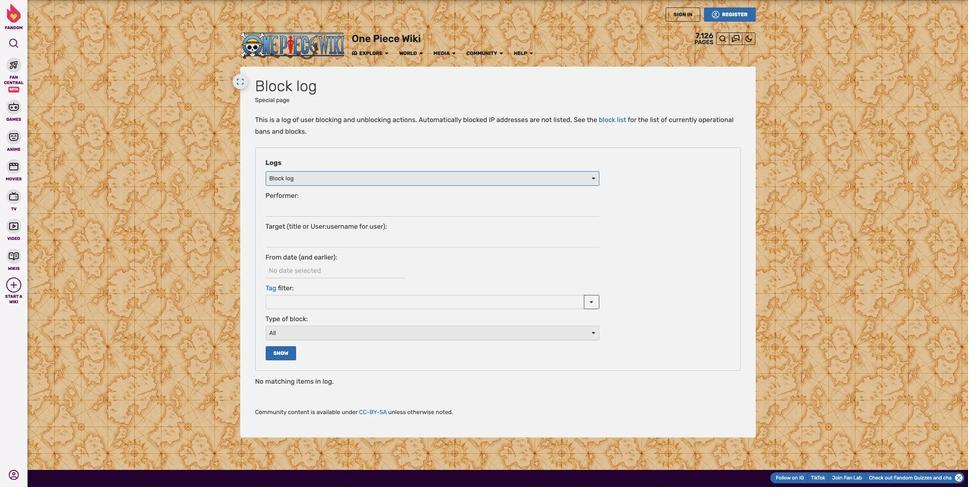 Task type: describe. For each thing, give the bounding box(es) containing it.
tiny image for help
[[529, 51, 534, 56]]

toggle options image
[[589, 299, 594, 306]]

sign in link
[[666, 8, 701, 22]]

ip
[[489, 116, 495, 124]]

central
[[4, 80, 24, 85]]

show button
[[266, 347, 296, 361]]

one piece wiki image
[[240, 33, 345, 60]]

follow on ig link
[[773, 474, 808, 483]]

community for community content is available under cc-by-sa unless otherwise noted.
[[255, 409, 287, 416]]

1 vertical spatial is
[[311, 409, 315, 416]]

search [ctrl-option-f] image
[[9, 38, 19, 48]]

1 horizontal spatial fan
[[844, 476, 853, 482]]

available
[[317, 409, 341, 416]]

for inside for the list of currently operational bans and blocks.
[[628, 116, 637, 124]]

date for no
[[279, 267, 293, 275]]

from
[[266, 254, 282, 262]]

beta
[[9, 88, 18, 91]]

matching
[[265, 378, 295, 386]]

one
[[352, 33, 371, 45]]

in
[[315, 378, 321, 386]]

Performer: text field
[[266, 203, 599, 217]]

wiki for start a wiki
[[9, 300, 18, 305]]

from date (and earlier):
[[266, 254, 337, 262]]

blocked
[[463, 116, 487, 124]]

start a wiki link
[[0, 278, 28, 305]]

check out fandom quizzes and cha
[[870, 476, 952, 481]]

(title
[[287, 223, 301, 231]]

cc-by-sa link
[[359, 409, 387, 416]]

media link
[[434, 50, 450, 57]]

start a wiki
[[5, 295, 22, 305]]

(and
[[299, 254, 313, 262]]

log for block log special page
[[296, 77, 317, 95]]

piece
[[373, 33, 400, 45]]

not
[[542, 116, 552, 124]]

media
[[434, 50, 450, 56]]

wiki for one piece wiki
[[402, 33, 421, 45]]

for the list of currently operational bans and blocks.
[[255, 116, 734, 135]]

community content is available under cc-by-sa unless otherwise noted.
[[255, 409, 453, 416]]

help
[[514, 50, 527, 56]]

fandom
[[5, 25, 23, 30]]

noted.
[[436, 409, 453, 416]]

user:username
[[311, 223, 358, 231]]

user):
[[370, 223, 387, 231]]

games
[[6, 117, 21, 122]]

join fan lab
[[833, 476, 862, 482]]

type
[[266, 315, 280, 323]]

block list link
[[599, 116, 627, 124]]

Block log text field
[[269, 175, 294, 182]]

Block log field
[[266, 171, 599, 186]]

show
[[274, 351, 289, 357]]

listed.
[[554, 116, 572, 124]]

help link
[[514, 50, 527, 57]]

blocks.
[[285, 127, 307, 135]]

out
[[885, 476, 893, 481]]

check
[[870, 476, 884, 481]]

unless
[[388, 409, 406, 416]]

this is a log of user blocking and unblocking actions. automatically blocked ip addresses are not listed. see the block list
[[255, 116, 627, 124]]

list inside for the list of currently operational bans and blocks.
[[650, 116, 660, 124]]

filter:
[[278, 284, 294, 292]]

Target (title or User:username for user): text field
[[266, 234, 599, 248]]

fandom navigation element
[[0, 4, 28, 305]]

2 horizontal spatial and
[[934, 476, 943, 481]]

addresses
[[497, 116, 528, 124]]

cha
[[944, 476, 952, 481]]

wikis
[[8, 266, 20, 271]]

follow
[[776, 476, 791, 482]]

are
[[530, 116, 540, 124]]

small image
[[10, 282, 18, 289]]

special
[[255, 97, 275, 104]]

a inside start a wiki
[[19, 295, 22, 300]]

world link
[[399, 50, 417, 57]]

fan inside fan central beta
[[10, 75, 18, 80]]

all
[[269, 330, 276, 337]]

cc-
[[359, 409, 370, 416]]

register
[[723, 12, 748, 18]]

7,126
[[696, 31, 714, 40]]

user
[[301, 116, 314, 124]]

tiny image inside explore link
[[352, 51, 357, 56]]

page
[[276, 97, 290, 104]]

sign in
[[674, 12, 693, 18]]

content
[[288, 409, 310, 416]]

0 vertical spatial is
[[270, 116, 275, 124]]

actions.
[[393, 116, 417, 124]]

otherwise
[[408, 409, 435, 416]]

automatically
[[419, 116, 462, 124]]



Task type: vqa. For each thing, say whether or not it's contained in the screenshot.
second edit: from the top of the list box containing Advanced mobile edit
no



Task type: locate. For each thing, give the bounding box(es) containing it.
date up the filter:
[[279, 267, 293, 275]]

tiktok
[[811, 476, 825, 482]]

log up blocks.
[[282, 116, 291, 124]]

no for no matching items in log.
[[255, 378, 264, 386]]

no
[[269, 267, 277, 275], [255, 378, 264, 386]]

block inside the block log field
[[269, 175, 284, 182]]

0 horizontal spatial of
[[282, 315, 288, 323]]

tv
[[11, 207, 17, 212]]

0 horizontal spatial for
[[359, 223, 368, 231]]

collapse image
[[956, 475, 963, 482]]

blocking
[[316, 116, 342, 124]]

tiny image down piece
[[384, 51, 389, 56]]

1 vertical spatial block
[[269, 175, 284, 182]]

the right see
[[587, 116, 598, 124]]

and inside for the list of currently operational bans and blocks.
[[272, 127, 284, 135]]

and
[[344, 116, 355, 124], [272, 127, 284, 135], [934, 476, 943, 481]]

0 horizontal spatial no
[[255, 378, 264, 386]]

1 list from the left
[[617, 116, 627, 124]]

2 horizontal spatial tiny image
[[529, 51, 534, 56]]

operational
[[699, 116, 734, 124]]

tv link
[[0, 188, 28, 212]]

in
[[688, 12, 693, 18]]

movies
[[6, 177, 22, 182]]

block for block log special page
[[255, 77, 292, 95]]

and right blocking
[[344, 116, 355, 124]]

tiny image right world link
[[419, 51, 424, 56]]

0 vertical spatial a
[[276, 116, 280, 124]]

tiny image for world
[[419, 51, 424, 56]]

no down from
[[269, 267, 277, 275]]

fandom link
[[0, 4, 28, 30]]

1 vertical spatial and
[[272, 127, 284, 135]]

world
[[399, 50, 417, 56]]

of inside for the list of currently operational bans and blocks.
[[661, 116, 667, 124]]

log inside field
[[286, 175, 294, 182]]

1 the from the left
[[587, 116, 598, 124]]

1 tiny image from the left
[[384, 51, 389, 56]]

2 tiny image from the left
[[419, 51, 424, 56]]

tiny image right help link
[[529, 51, 534, 56]]

3 tiny image from the left
[[529, 51, 534, 56]]

bans
[[255, 127, 270, 135]]

log up performer:
[[286, 175, 294, 182]]

or
[[303, 223, 309, 231]]

community left help at the right top
[[467, 50, 497, 56]]

fandom
[[894, 476, 913, 481]]

tiny image down one
[[352, 51, 357, 56]]

1 vertical spatial wiki
[[9, 300, 18, 305]]

1 tiny image from the left
[[352, 51, 357, 56]]

check out fandom quizzes and cha link
[[870, 476, 952, 481]]

and right bans
[[272, 127, 284, 135]]

block:
[[290, 315, 308, 323]]

2 horizontal spatial of
[[661, 116, 667, 124]]

video
[[7, 237, 20, 242]]

block up special at the left of the page
[[255, 77, 292, 95]]

lab
[[854, 476, 862, 482]]

anime link
[[0, 129, 28, 152]]

tiktok link
[[808, 474, 829, 483]]

2 vertical spatial log
[[286, 175, 294, 182]]

community for community
[[467, 50, 497, 56]]

selected
[[295, 267, 321, 275]]

explore link
[[352, 50, 383, 57]]

no left matching
[[255, 378, 264, 386]]

0 vertical spatial no
[[269, 267, 277, 275]]

1 horizontal spatial and
[[344, 116, 355, 124]]

quizzes
[[914, 476, 933, 481]]

no date selected
[[269, 267, 321, 275]]

2 list from the left
[[650, 116, 660, 124]]

0 vertical spatial wiki
[[402, 33, 421, 45]]

1 horizontal spatial community
[[467, 50, 497, 56]]

0 vertical spatial date
[[283, 254, 297, 262]]

wiki inside start a wiki
[[9, 300, 18, 305]]

0 horizontal spatial the
[[587, 116, 598, 124]]

anime
[[7, 147, 21, 152]]

this
[[255, 116, 268, 124]]

fan left lab
[[844, 476, 853, 482]]

1 horizontal spatial list
[[650, 116, 660, 124]]

1 horizontal spatial the
[[638, 116, 649, 124]]

one piece wiki
[[352, 33, 421, 45]]

1 horizontal spatial for
[[628, 116, 637, 124]]

1 vertical spatial a
[[19, 295, 22, 300]]

wiki
[[402, 33, 421, 45], [9, 300, 18, 305]]

a
[[276, 116, 280, 124], [19, 295, 22, 300]]

0 horizontal spatial and
[[272, 127, 284, 135]]

no for no date selected
[[269, 267, 277, 275]]

0 vertical spatial fan
[[10, 75, 18, 80]]

1 horizontal spatial tiny image
[[499, 51, 504, 56]]

for left user):
[[359, 223, 368, 231]]

log up user
[[296, 77, 317, 95]]

join
[[833, 476, 843, 482]]

tag filter:
[[266, 284, 294, 292]]

1 horizontal spatial no
[[269, 267, 277, 275]]

performer:
[[266, 192, 299, 200]]

by-
[[370, 409, 380, 416]]

tiny image
[[384, 51, 389, 56], [499, 51, 504, 56], [529, 51, 534, 56]]

under
[[342, 409, 358, 416]]

the inside for the list of currently operational bans and blocks.
[[638, 116, 649, 124]]

1 vertical spatial for
[[359, 223, 368, 231]]

0 horizontal spatial a
[[19, 295, 22, 300]]

start
[[5, 295, 19, 300]]

All text field
[[269, 330, 276, 337]]

and left cha
[[934, 476, 943, 481]]

a right start
[[19, 295, 22, 300]]

the
[[587, 116, 598, 124], [638, 116, 649, 124]]

of left currently
[[661, 116, 667, 124]]

games link
[[0, 99, 28, 122]]

2 tiny image from the left
[[499, 51, 504, 56]]

0 horizontal spatial wiki
[[9, 300, 18, 305]]

log for block log
[[286, 175, 294, 182]]

on
[[792, 476, 798, 482]]

ig
[[799, 476, 804, 482]]

0 vertical spatial block
[[255, 77, 292, 95]]

2 horizontal spatial tiny image
[[452, 51, 457, 56]]

logs
[[266, 159, 282, 167]]

3 tiny image from the left
[[452, 51, 457, 56]]

1 horizontal spatial is
[[311, 409, 315, 416]]

of
[[293, 116, 299, 124], [661, 116, 667, 124], [282, 315, 288, 323]]

is right this on the top left of the page
[[270, 116, 275, 124]]

currently
[[669, 116, 697, 124]]

date for from
[[283, 254, 297, 262]]

log.
[[323, 378, 334, 386]]

0 horizontal spatial tiny image
[[352, 51, 357, 56]]

explore
[[360, 50, 383, 56]]

block
[[599, 116, 616, 124]]

block
[[255, 77, 292, 95], [269, 175, 284, 182]]

2 vertical spatial and
[[934, 476, 943, 481]]

tiny image left help link
[[499, 51, 504, 56]]

fan up central
[[10, 75, 18, 80]]

0 vertical spatial community
[[467, 50, 497, 56]]

community left the content
[[255, 409, 287, 416]]

one piece wiki link
[[352, 33, 421, 45]]

1 vertical spatial community
[[255, 409, 287, 416]]

1 horizontal spatial wiki
[[402, 33, 421, 45]]

and for unblocking
[[344, 116, 355, 124]]

date up "no date selected"
[[283, 254, 297, 262]]

block inside block log special page
[[255, 77, 292, 95]]

log inside block log special page
[[296, 77, 317, 95]]

a right this on the top left of the page
[[276, 116, 280, 124]]

type of block:
[[266, 315, 308, 323]]

0 horizontal spatial is
[[270, 116, 275, 124]]

block for block log
[[269, 175, 284, 182]]

block log special page
[[255, 77, 317, 104]]

join fan lab link
[[829, 474, 866, 483]]

7,126 pages
[[695, 31, 714, 46]]

sign
[[674, 12, 686, 18]]

Type of block: All field
[[266, 326, 599, 341]]

expand image
[[236, 78, 244, 86]]

tiny image
[[352, 51, 357, 56], [419, 51, 424, 56], [452, 51, 457, 56]]

list right block
[[617, 116, 627, 124]]

tag
[[266, 284, 277, 292]]

0 vertical spatial and
[[344, 116, 355, 124]]

1 vertical spatial no
[[255, 378, 264, 386]]

0 vertical spatial for
[[628, 116, 637, 124]]

1 vertical spatial fan
[[844, 476, 853, 482]]

target
[[266, 223, 285, 231]]

0 horizontal spatial tiny image
[[384, 51, 389, 56]]

community link
[[467, 50, 497, 57]]

no matching items in log.
[[255, 378, 334, 386]]

items
[[297, 378, 314, 386]]

1 horizontal spatial of
[[293, 116, 299, 124]]

for
[[628, 116, 637, 124], [359, 223, 368, 231]]

unblocking
[[357, 116, 391, 124]]

is right the content
[[311, 409, 315, 416]]

video link
[[0, 218, 28, 242]]

target (title or user:username for user):
[[266, 223, 387, 231]]

is
[[270, 116, 275, 124], [311, 409, 315, 416]]

tiny image right media link
[[452, 51, 457, 56]]

for right block list link
[[628, 116, 637, 124]]

see
[[574, 116, 586, 124]]

earlier):
[[314, 254, 337, 262]]

tiny image for media
[[452, 51, 457, 56]]

0 vertical spatial log
[[296, 77, 317, 95]]

None text field
[[266, 295, 584, 310]]

0 horizontal spatial community
[[255, 409, 287, 416]]

and for blocks.
[[272, 127, 284, 135]]

0 horizontal spatial fan
[[10, 75, 18, 80]]

block down logs
[[269, 175, 284, 182]]

the right block list link
[[638, 116, 649, 124]]

of right type
[[282, 315, 288, 323]]

sa
[[380, 409, 387, 416]]

1 vertical spatial date
[[279, 267, 293, 275]]

wiki up world at the top
[[402, 33, 421, 45]]

1 horizontal spatial tiny image
[[419, 51, 424, 56]]

1 horizontal spatial a
[[276, 116, 280, 124]]

2 the from the left
[[638, 116, 649, 124]]

pages
[[695, 39, 714, 46]]

wiki down start
[[9, 300, 18, 305]]

1 vertical spatial log
[[282, 116, 291, 124]]

list left currently
[[650, 116, 660, 124]]

tiny image for community
[[499, 51, 504, 56]]

of left user
[[293, 116, 299, 124]]

log
[[296, 77, 317, 95], [282, 116, 291, 124], [286, 175, 294, 182]]

0 horizontal spatial list
[[617, 116, 627, 124]]



